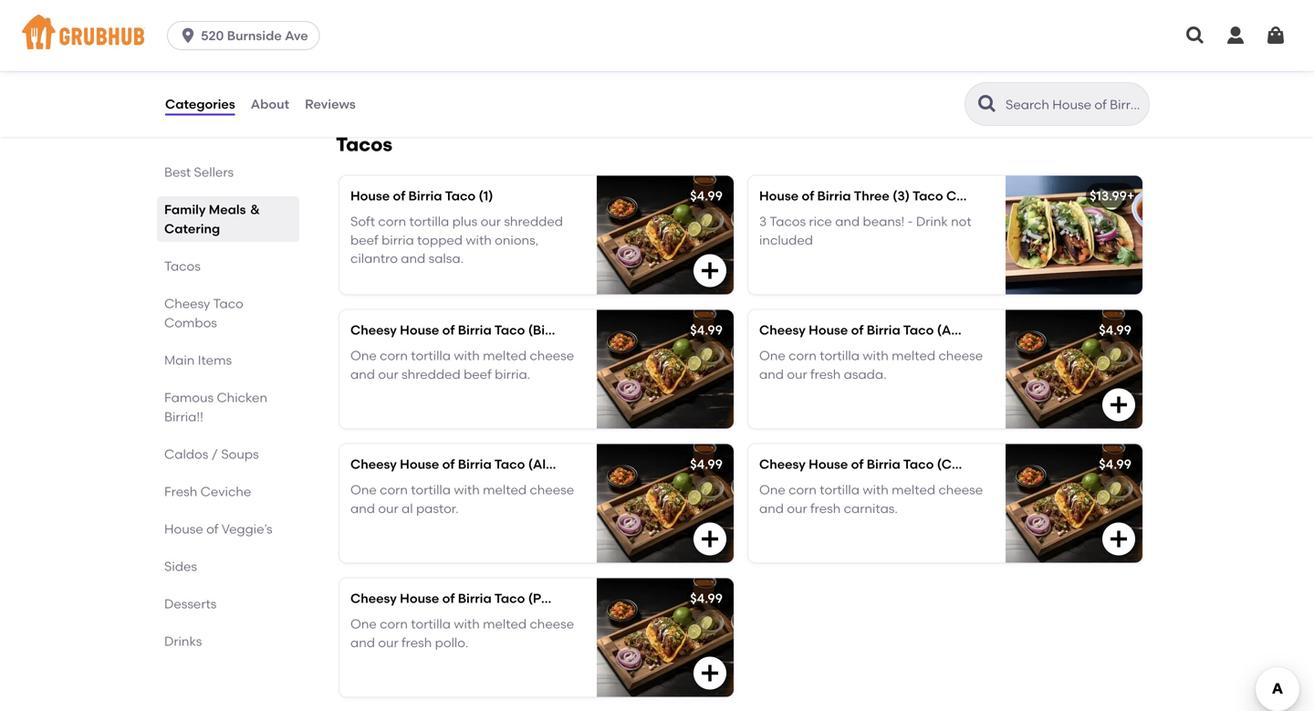 Task type: vqa. For each thing, say whether or not it's contained in the screenshot.
THE MAIN NAVIGATION navigation
yes



Task type: locate. For each thing, give the bounding box(es) containing it.
our left carnitas.
[[787, 501, 808, 516]]

included
[[760, 232, 813, 248]]

0 vertical spatial shredded
[[504, 214, 563, 229]]

shredded right 'plus'
[[504, 214, 563, 229]]

caldos / soups
[[164, 446, 259, 462]]

with for cheesy house of birria taco (birria)
[[454, 348, 480, 363]]

with inside one corn tortilla with melted cheese and our al pastor.
[[454, 482, 480, 498]]

1 vertical spatial shredded
[[402, 367, 461, 382]]

svg image for cheesy house of birria taco (al pastor)
[[699, 528, 721, 550]]

melted inside one corn tortilla with melted cheese and our fresh carnitas.
[[892, 482, 936, 498]]

cheesy house of birria taco (birria)
[[351, 322, 572, 338]]

with up asada.
[[863, 348, 889, 363]]

1 horizontal spatial beef
[[464, 367, 492, 382]]

desserts
[[164, 596, 217, 612]]

beef left birria.
[[464, 367, 492, 382]]

520 burnside ave button
[[167, 21, 327, 50]]

tortilla inside one corn tortilla with melted cheese and our fresh asada.
[[820, 348, 860, 363]]

cheesy
[[164, 296, 210, 311], [351, 322, 397, 338], [760, 322, 806, 338], [351, 456, 397, 472], [760, 456, 806, 472], [351, 591, 397, 606]]

sellers
[[194, 164, 234, 180]]

tortilla inside our birria family meal feeds 4-5 people!  1 pound of birria  onions, cilantro , salsa lime and tortilla on side
[[908, 51, 948, 66]]

corn inside one corn tortilla with melted cheese and our fresh asada.
[[789, 348, 817, 363]]

cheese down "(birria)"
[[530, 348, 574, 363]]

3 tacos rice and beans!  - drink not included
[[760, 214, 972, 248]]

our inside one corn tortilla with melted cheese and our fresh pollo.
[[378, 635, 399, 650]]

birria up one corn tortilla with melted cheese and our fresh carnitas.
[[867, 456, 901, 472]]

with for cheesy house of birria taco (carnitas)
[[863, 482, 889, 498]]

birria for (carnitas)
[[867, 456, 901, 472]]

categories
[[165, 96, 235, 112]]

rice up included
[[809, 214, 832, 229]]

＆ right meals
[[249, 202, 262, 217]]

svg image
[[1185, 25, 1207, 47], [1225, 25, 1247, 47], [1265, 25, 1287, 47], [699, 260, 721, 282], [699, 662, 721, 684]]

0 vertical spatial birria
[[786, 14, 818, 29]]

0 horizontal spatial shredded
[[402, 367, 461, 382]]

main
[[164, 352, 195, 368]]

salsa.
[[429, 251, 464, 266]]

tortilla up topped
[[410, 214, 449, 229]]

(birria)
[[528, 322, 572, 338]]

shredded inside soft corn tortilla plus our shredded beef birria topped with onions, cilantro and salsa.
[[504, 214, 563, 229]]

tacos down 'catering'
[[164, 258, 201, 274]]

and
[[881, 51, 905, 66], [836, 214, 860, 229], [401, 251, 426, 266], [351, 367, 375, 382], [760, 367, 784, 382], [351, 501, 375, 516], [760, 501, 784, 516], [351, 635, 375, 650]]

,
[[810, 51, 813, 66]]

of up one corn tortilla with melted cheese and our shredded beef birria.
[[442, 322, 455, 338]]

corn for soft corn tortilla plus our shredded beef birria topped with onions, cilantro and salsa.
[[378, 214, 406, 229]]

cheese down (pollo)
[[530, 616, 574, 632]]

fresh left carnitas.
[[811, 501, 841, 516]]

0 vertical spatial cilantro
[[760, 51, 807, 66]]

one for one corn tortilla with melted cheese and our fresh carnitas.
[[760, 482, 786, 498]]

0 vertical spatial rice
[[996, 188, 1020, 203]]

beef
[[351, 232, 379, 248], [464, 367, 492, 382]]

one for one corn tortilla with melted cheese and our al pastor.
[[351, 482, 377, 498]]

cheesy house of birria taco (asada) image
[[1006, 310, 1143, 429]]

svg image
[[179, 26, 197, 45], [1108, 394, 1130, 416], [699, 528, 721, 550], [1108, 528, 1130, 550]]

one inside one corn tortilla with melted cheese and our shredded beef birria.
[[351, 348, 377, 363]]

corn inside one corn tortilla with melted cheese and our shredded beef birria.
[[380, 348, 408, 363]]

fresh inside one corn tortilla with melted cheese and our fresh asada.
[[811, 367, 841, 382]]

melted for (birria)
[[483, 348, 527, 363]]

our left al
[[378, 501, 399, 516]]

corn down cheesy house of birria taco (birria) on the top left of the page
[[380, 348, 408, 363]]

birria for (al
[[458, 456, 492, 472]]

fresh inside one corn tortilla with melted cheese and our fresh carnitas.
[[811, 501, 841, 516]]

birria up one corn tortilla with melted cheese and our al pastor.
[[458, 456, 492, 472]]

with inside soft corn tortilla plus our shredded beef birria topped with onions, cilantro and salsa.
[[466, 232, 492, 248]]

our inside one corn tortilla with melted cheese and our fresh carnitas.
[[787, 501, 808, 516]]

our down cheesy house of birria taco (birria) on the top left of the page
[[378, 367, 399, 382]]

＆ left beans
[[1023, 188, 1036, 203]]

side
[[760, 69, 785, 85]]

sides
[[164, 559, 197, 574]]

cheesy house of birria taco (carnitas)
[[760, 456, 1001, 472]]

tortilla for (carnitas)
[[820, 482, 860, 498]]

with down 'plus'
[[466, 232, 492, 248]]

our inside one corn tortilla with melted cheese and our shredded beef birria.
[[378, 367, 399, 382]]

1 horizontal spatial onions,
[[911, 32, 955, 48]]

rice
[[996, 188, 1020, 203], [809, 214, 832, 229]]

with down cheesy house of birria taco (al pastor)
[[454, 482, 480, 498]]

cheese down the (asada)
[[939, 348, 983, 363]]

shredded inside one corn tortilla with melted cheese and our shredded beef birria.
[[402, 367, 461, 382]]

best sellers
[[164, 164, 234, 180]]

0 horizontal spatial cilantro
[[351, 251, 398, 266]]

cheese inside one corn tortilla with melted cheese and our fresh asada.
[[939, 348, 983, 363]]

taco up combos
[[213, 296, 244, 311]]

0 horizontal spatial beef
[[351, 232, 379, 248]]

melted
[[483, 348, 527, 363], [892, 348, 936, 363], [483, 482, 527, 498], [892, 482, 936, 498], [483, 616, 527, 632]]

0 horizontal spatial ＆
[[249, 202, 262, 217]]

one inside one corn tortilla with melted cheese and our fresh asada.
[[760, 348, 786, 363]]

corn up al
[[380, 482, 408, 498]]

tortilla up asada.
[[820, 348, 860, 363]]

tortilla up pastor.
[[411, 482, 451, 498]]

melted up birria.
[[483, 348, 527, 363]]

cheesy house of birria taco (asada)
[[760, 322, 988, 338]]

0 vertical spatial tacos
[[336, 133, 393, 156]]

one inside one corn tortilla with melted cheese and our fresh pollo.
[[351, 616, 377, 632]]

fresh
[[811, 367, 841, 382], [811, 501, 841, 516], [402, 635, 432, 650]]

2 vertical spatial fresh
[[402, 635, 432, 650]]

family
[[164, 202, 206, 217]]

tortilla up pollo.
[[411, 616, 451, 632]]

of up lime
[[860, 32, 873, 48]]

1 horizontal spatial rice
[[996, 188, 1020, 203]]

1 vertical spatial rice
[[809, 214, 832, 229]]

shredded
[[504, 214, 563, 229], [402, 367, 461, 382]]

with inside one corn tortilla with melted cheese and our fresh asada.
[[863, 348, 889, 363]]

asada.
[[844, 367, 887, 382]]

$4.99 for one corn tortilla with melted cheese and our al pastor.
[[690, 456, 723, 472]]

cheesy for cheesy house of birria taco (al pastor)
[[351, 456, 397, 472]]

cheesy for cheesy house of birria taco (pollo)
[[351, 591, 397, 606]]

main navigation navigation
[[0, 0, 1315, 71]]

2 horizontal spatial tacos
[[770, 214, 806, 229]]

with for cheesy house of birria taco (pollo)
[[454, 616, 480, 632]]

house up one corn tortilla with melted cheese and our fresh asada.
[[809, 322, 848, 338]]

tortilla inside one corn tortilla with melted cheese and our al pastor.
[[411, 482, 451, 498]]

taco
[[445, 188, 476, 203], [913, 188, 944, 203], [213, 296, 244, 311], [495, 322, 525, 338], [904, 322, 934, 338], [495, 456, 525, 472], [904, 456, 934, 472], [495, 591, 525, 606]]

corn inside soft corn tortilla plus our shredded beef birria topped with onions, cilantro and salsa.
[[378, 214, 406, 229]]

one inside one corn tortilla with melted cheese and our fresh carnitas.
[[760, 482, 786, 498]]

corn right soft in the left top of the page
[[378, 214, 406, 229]]

rice inside 3 tacos rice and beans!  - drink not included
[[809, 214, 832, 229]]

melted down cheesy house of birria taco (asada)
[[892, 348, 936, 363]]

one
[[351, 348, 377, 363], [760, 348, 786, 363], [351, 482, 377, 498], [760, 482, 786, 498], [351, 616, 377, 632]]

birria
[[786, 14, 818, 29], [876, 32, 908, 48], [382, 232, 414, 248]]

onions, right topped
[[495, 232, 539, 248]]

with inside one corn tortilla with melted cheese and our shredded beef birria.
[[454, 348, 480, 363]]

tacos inside 3 tacos rice and beans!  - drink not included
[[770, 214, 806, 229]]

cheese down (al
[[530, 482, 574, 498]]

items
[[198, 352, 232, 368]]

corn down cheesy house of birria taco (asada)
[[789, 348, 817, 363]]

onions, down "4-" at the top right of the page
[[911, 32, 955, 48]]

our inside one corn tortilla with melted cheese and our fresh asada.
[[787, 367, 808, 382]]

1
[[809, 32, 814, 48]]

house up one corn tortilla with melted cheese and our fresh carnitas.
[[809, 456, 848, 472]]

1 vertical spatial tacos
[[770, 214, 806, 229]]

cilantro down soft in the left top of the page
[[351, 251, 398, 266]]

cheesy for cheesy house of birria taco (birria)
[[351, 322, 397, 338]]

beans!
[[863, 214, 905, 229]]

one corn tortilla with melted cheese and our fresh asada.
[[760, 348, 983, 382]]

family meals ＆ catering
[[164, 202, 262, 236]]

melted inside one corn tortilla with melted cheese and our fresh asada.
[[892, 348, 936, 363]]

cheese for one corn tortilla with melted cheese and our fresh asada.
[[939, 348, 983, 363]]

our for cheesy house of birria taco (pollo)
[[378, 635, 399, 650]]

cheese inside one corn tortilla with melted cheese and our al pastor.
[[530, 482, 574, 498]]

1 horizontal spatial shredded
[[504, 214, 563, 229]]

tortilla inside soft corn tortilla plus our shredded beef birria topped with onions, cilantro and salsa.
[[410, 214, 449, 229]]

0 horizontal spatial tacos
[[164, 258, 201, 274]]

fresh inside one corn tortilla with melted cheese and our fresh pollo.
[[402, 635, 432, 650]]

cheese for one corn tortilla with melted cheese and our al pastor.
[[530, 482, 574, 498]]

one corn tortilla with melted cheese and our fresh pollo.
[[351, 616, 574, 650]]

and inside 3 tacos rice and beans!  - drink not included
[[836, 214, 860, 229]]

1 vertical spatial birria
[[876, 32, 908, 48]]

birria up one corn tortilla with melted cheese and our fresh asada.
[[867, 322, 901, 338]]

melted inside one corn tortilla with melted cheese and our shredded beef birria.
[[483, 348, 527, 363]]

al
[[402, 501, 413, 516]]

tacos up included
[[770, 214, 806, 229]]

our left asada.
[[787, 367, 808, 382]]

cilantro down people!
[[760, 51, 807, 66]]

$4.99
[[690, 188, 723, 203], [690, 322, 723, 338], [1100, 322, 1132, 338], [690, 456, 723, 472], [1100, 456, 1132, 472], [690, 591, 723, 606]]

0 vertical spatial onions,
[[911, 32, 955, 48]]

cheese inside one corn tortilla with melted cheese and our shredded beef birria.
[[530, 348, 574, 363]]

ave
[[285, 28, 308, 43]]

birria inside soft corn tortilla plus our shredded beef birria topped with onions, cilantro and salsa.
[[382, 232, 414, 248]]

svg image inside 520 burnside ave button
[[179, 26, 197, 45]]

house up al
[[400, 456, 439, 472]]

drinks
[[164, 634, 202, 649]]

birria down meal
[[876, 32, 908, 48]]

birria up one corn tortilla with melted cheese and our fresh pollo.
[[458, 591, 492, 606]]

cheesy inside cheesy taco combos
[[164, 296, 210, 311]]

tortilla inside one corn tortilla with melted cheese and our fresh pollo.
[[411, 616, 451, 632]]

＆ inside family meals ＆ catering
[[249, 202, 262, 217]]

ceviche
[[201, 484, 251, 499]]

tortilla left on
[[908, 51, 948, 66]]

＆
[[1023, 188, 1036, 203], [249, 202, 262, 217]]

with up carnitas.
[[863, 482, 889, 498]]

0 horizontal spatial onions,
[[495, 232, 539, 248]]

520 burnside ave
[[201, 28, 308, 43]]

shredded down cheesy house of birria taco (birria) on the top left of the page
[[402, 367, 461, 382]]

with
[[466, 232, 492, 248], [454, 348, 480, 363], [863, 348, 889, 363], [454, 482, 480, 498], [863, 482, 889, 498], [454, 616, 480, 632]]

tacos
[[336, 133, 393, 156], [770, 214, 806, 229], [164, 258, 201, 274]]

melted inside one corn tortilla with melted cheese and our fresh pollo.
[[483, 616, 527, 632]]

(carnitas)
[[937, 456, 1001, 472]]

of
[[860, 32, 873, 48], [393, 188, 406, 203], [802, 188, 815, 203], [442, 322, 455, 338], [851, 322, 864, 338], [442, 456, 455, 472], [851, 456, 864, 472], [206, 521, 219, 537], [442, 591, 455, 606]]

1 vertical spatial fresh
[[811, 501, 841, 516]]

1 horizontal spatial cilantro
[[760, 51, 807, 66]]

cheese inside one corn tortilla with melted cheese and our fresh carnitas.
[[939, 482, 983, 498]]

melted down the cheesy house of birria taco (carnitas) at the right of the page
[[892, 482, 936, 498]]

corn inside one corn tortilla with melted cheese and our fresh pollo.
[[380, 616, 408, 632]]

tortilla up carnitas.
[[820, 482, 860, 498]]

of up one corn tortilla with melted cheese and our fresh pollo.
[[442, 591, 455, 606]]

one inside one corn tortilla with melted cheese and our al pastor.
[[351, 482, 377, 498]]

our birria family meal feeds 4-5 people!  1 pound of birria  onions, cilantro , salsa lime and tortilla on side
[[760, 14, 967, 85]]

birria.
[[495, 367, 531, 382]]

house up pollo.
[[400, 591, 439, 606]]

with inside one corn tortilla with melted cheese and our fresh carnitas.
[[863, 482, 889, 498]]

and inside one corn tortilla with melted cheese and our al pastor.
[[351, 501, 375, 516]]

corn inside one corn tortilla with melted cheese and our al pastor.
[[380, 482, 408, 498]]

topped
[[417, 232, 463, 248]]

0 horizontal spatial rice
[[809, 214, 832, 229]]

melted down cheesy house of birria taco (al pastor)
[[483, 482, 527, 498]]

about button
[[250, 71, 290, 137]]

one corn tortilla with melted cheese and our fresh carnitas.
[[760, 482, 983, 516]]

of up soft corn tortilla plus our shredded beef birria topped with onions, cilantro and salsa. on the top left of page
[[393, 188, 406, 203]]

tacos down reviews
[[336, 133, 393, 156]]

birria for (birria)
[[458, 322, 492, 338]]

cheese for one corn tortilla with melted cheese and our shredded beef birria.
[[530, 348, 574, 363]]

catering
[[164, 221, 220, 236]]

house of birria three (3) taco combo rice ＆ beans
[[760, 188, 1078, 203]]

taco up "drink"
[[913, 188, 944, 203]]

of up one corn tortilla with melted cheese and our fresh asada.
[[851, 322, 864, 338]]

with down cheesy house of birria taco (birria) on the top left of the page
[[454, 348, 480, 363]]

house
[[351, 188, 390, 203], [760, 188, 799, 203], [400, 322, 439, 338], [809, 322, 848, 338], [400, 456, 439, 472], [809, 456, 848, 472], [164, 521, 203, 537], [400, 591, 439, 606]]

tortilla inside one corn tortilla with melted cheese and our fresh carnitas.
[[820, 482, 860, 498]]

$4.99 for one corn tortilla with melted cheese and our fresh carnitas.
[[1100, 456, 1132, 472]]

0 vertical spatial beef
[[351, 232, 379, 248]]

one corn tortilla with melted cheese and our shredded beef birria.
[[351, 348, 574, 382]]

cheese down (carnitas)
[[939, 482, 983, 498]]

-
[[908, 214, 913, 229]]

2 vertical spatial birria
[[382, 232, 414, 248]]

our for cheesy house of birria taco (birria)
[[378, 367, 399, 382]]

of up one corn tortilla with melted cheese and our al pastor.
[[442, 456, 455, 472]]

birria left three
[[818, 188, 851, 203]]

and inside one corn tortilla with melted cheese and our fresh carnitas.
[[760, 501, 784, 516]]

0 horizontal spatial birria
[[382, 232, 414, 248]]

drink
[[917, 214, 948, 229]]

house up 3
[[760, 188, 799, 203]]

1 vertical spatial onions,
[[495, 232, 539, 248]]

4-
[[934, 14, 946, 29]]

melted inside one corn tortilla with melted cheese and our al pastor.
[[483, 482, 527, 498]]

birria up one corn tortilla with melted cheese and our shredded beef birria.
[[458, 322, 492, 338]]

corn down the cheesy house of birria taco (carnitas) at the right of the page
[[789, 482, 817, 498]]

birria left topped
[[382, 232, 414, 248]]

fresh left asada.
[[811, 367, 841, 382]]

with for cheesy house of birria taco (al pastor)
[[454, 482, 480, 498]]

our right 'plus'
[[481, 214, 501, 229]]

one for one corn tortilla with melted cheese and our fresh pollo.
[[351, 616, 377, 632]]

1 vertical spatial cilantro
[[351, 251, 398, 266]]

onions,
[[911, 32, 955, 48], [495, 232, 539, 248]]

with up pollo.
[[454, 616, 480, 632]]

tortilla for (al
[[411, 482, 451, 498]]

1 vertical spatial beef
[[464, 367, 492, 382]]

0 vertical spatial fresh
[[811, 367, 841, 382]]

our left pollo.
[[378, 635, 399, 650]]

cheese inside one corn tortilla with melted cheese and our fresh pollo.
[[530, 616, 574, 632]]

2 vertical spatial tacos
[[164, 258, 201, 274]]

cheese for one corn tortilla with melted cheese and our fresh carnitas.
[[939, 482, 983, 498]]

corn down cheesy house of birria taco (pollo)
[[380, 616, 408, 632]]

categories button
[[164, 71, 236, 137]]

tortilla
[[908, 51, 948, 66], [410, 214, 449, 229], [411, 348, 451, 363], [820, 348, 860, 363], [411, 482, 451, 498], [820, 482, 860, 498], [411, 616, 451, 632]]

birria up 1 at top right
[[786, 14, 818, 29]]

fresh left pollo.
[[402, 635, 432, 650]]

tortilla down cheesy house of birria taco (birria) on the top left of the page
[[411, 348, 451, 363]]

corn inside one corn tortilla with melted cheese and our fresh carnitas.
[[789, 482, 817, 498]]

birria for (pollo)
[[458, 591, 492, 606]]

house of birria family meal (birria) image
[[1006, 0, 1143, 94]]

melted down cheesy house of birria taco (pollo)
[[483, 616, 527, 632]]

beef down soft in the left top of the page
[[351, 232, 379, 248]]

chicken
[[217, 390, 268, 405]]

1 horizontal spatial tacos
[[336, 133, 393, 156]]

rice right combo
[[996, 188, 1020, 203]]

tortilla inside one corn tortilla with melted cheese and our shredded beef birria.
[[411, 348, 451, 363]]

our inside one corn tortilla with melted cheese and our al pastor.
[[378, 501, 399, 516]]

on
[[951, 51, 967, 66]]

with inside one corn tortilla with melted cheese and our fresh pollo.
[[454, 616, 480, 632]]

one for one corn tortilla with melted cheese and our shredded beef birria.
[[351, 348, 377, 363]]

corn
[[378, 214, 406, 229], [380, 348, 408, 363], [789, 348, 817, 363], [380, 482, 408, 498], [789, 482, 817, 498], [380, 616, 408, 632]]



Task type: describe. For each thing, give the bounding box(es) containing it.
fresh
[[164, 484, 197, 499]]

cheesy house of birria taco (pollo)
[[351, 591, 569, 606]]

three
[[854, 188, 890, 203]]

1 horizontal spatial birria
[[786, 14, 818, 29]]

of up one corn tortilla with melted cheese and our fresh carnitas.
[[851, 456, 864, 472]]

cheesy for cheesy house of birria taco (carnitas)
[[760, 456, 806, 472]]

melted for (carnitas)
[[892, 482, 936, 498]]

one for one corn tortilla with melted cheese and our fresh asada.
[[760, 348, 786, 363]]

corn for one corn tortilla with melted cheese and our fresh carnitas.
[[789, 482, 817, 498]]

with for cheesy house of birria taco (asada)
[[863, 348, 889, 363]]

fresh for asada.
[[811, 367, 841, 382]]

our birria family meal feeds 4-5 people!  1 pound of birria  onions, cilantro , salsa lime and tortilla on side button
[[749, 0, 1143, 94]]

and inside our birria family meal feeds 4-5 people!  1 pound of birria  onions, cilantro , salsa lime and tortilla on side
[[881, 51, 905, 66]]

corn for one corn tortilla with melted cheese and our al pastor.
[[380, 482, 408, 498]]

pastor.
[[416, 501, 459, 516]]

caldos
[[164, 446, 208, 462]]

cheesy house of birria taco (al pastor) image
[[597, 444, 734, 563]]

$13.99
[[1090, 188, 1128, 203]]

taco left (1) on the top left of page
[[445, 188, 476, 203]]

soft corn tortilla plus our shredded beef birria topped with onions, cilantro and salsa.
[[351, 214, 563, 266]]

/
[[212, 446, 218, 462]]

(3)
[[893, 188, 910, 203]]

$13.99 +
[[1090, 188, 1135, 203]]

fresh for pollo.
[[402, 635, 432, 650]]

corn for one corn tortilla with melted cheese and our fresh pollo.
[[380, 616, 408, 632]]

(pollo)
[[528, 591, 569, 606]]

corn for one corn tortilla with melted cheese and our fresh asada.
[[789, 348, 817, 363]]

corn for one corn tortilla with melted cheese and our shredded beef birria.
[[380, 348, 408, 363]]

beef inside one corn tortilla with melted cheese and our shredded beef birria.
[[464, 367, 492, 382]]

cheesy for cheesy house of birria taco (asada)
[[760, 322, 806, 338]]

$4.99 for soft corn tortilla plus our shredded beef birria topped with onions, cilantro and salsa.
[[690, 188, 723, 203]]

fresh ceviche
[[164, 484, 251, 499]]

cilantro inside our birria family meal feeds 4-5 people!  1 pound of birria  onions, cilantro , salsa lime and tortilla on side
[[760, 51, 807, 66]]

taco left (al
[[495, 456, 525, 472]]

famous chicken birria!!
[[164, 390, 268, 425]]

svg image for cheesy house of birria taco (asada)
[[1108, 394, 1130, 416]]

(al
[[528, 456, 546, 472]]

3
[[760, 214, 767, 229]]

house of birria three (3) taco combo rice ＆ beans image
[[1006, 176, 1143, 294]]

our
[[760, 14, 783, 29]]

house of birria taco (1) image
[[597, 176, 734, 294]]

beef inside soft corn tortilla plus our shredded beef birria topped with onions, cilantro and salsa.
[[351, 232, 379, 248]]

melted for (al
[[483, 482, 527, 498]]

cheesy house of birria taco (carnitas) image
[[1006, 444, 1143, 563]]

melted for (pollo)
[[483, 616, 527, 632]]

2 horizontal spatial birria
[[876, 32, 908, 48]]

taco inside cheesy taco combos
[[213, 296, 244, 311]]

about
[[251, 96, 289, 112]]

house up soft in the left top of the page
[[351, 188, 390, 203]]

plus
[[452, 214, 478, 229]]

our for cheesy house of birria taco (carnitas)
[[787, 501, 808, 516]]

lime
[[851, 51, 878, 66]]

(asada)
[[937, 322, 988, 338]]

one corn tortilla with melted cheese and our al pastor.
[[351, 482, 574, 516]]

$4.99 for one corn tortilla with melted cheese and our fresh pollo.
[[690, 591, 723, 606]]

combos
[[164, 315, 217, 331]]

meals
[[209, 202, 246, 217]]

taco left "(birria)"
[[495, 322, 525, 338]]

taco left (pollo)
[[495, 591, 525, 606]]

520
[[201, 28, 224, 43]]

soft
[[351, 214, 375, 229]]

birria for (asada)
[[867, 322, 901, 338]]

reviews
[[305, 96, 356, 112]]

famous
[[164, 390, 214, 405]]

carnitas.
[[844, 501, 898, 516]]

our inside soft corn tortilla plus our shredded beef birria topped with onions, cilantro and salsa.
[[481, 214, 501, 229]]

house of veggie's
[[164, 521, 273, 537]]

tortilla for (birria)
[[411, 348, 451, 363]]

tortilla for (asada)
[[820, 348, 860, 363]]

house up one corn tortilla with melted cheese and our shredded beef birria.
[[400, 322, 439, 338]]

Search House of Birria  search field
[[1004, 96, 1144, 113]]

reviews button
[[304, 71, 357, 137]]

1 horizontal spatial ＆
[[1023, 188, 1036, 203]]

and inside soft corn tortilla plus our shredded beef birria topped with onions, cilantro and salsa.
[[401, 251, 426, 266]]

fresh for carnitas.
[[811, 501, 841, 516]]

people!
[[760, 32, 806, 48]]

veggie's
[[222, 521, 273, 537]]

family
[[822, 14, 859, 29]]

beans
[[1039, 188, 1078, 203]]

svg image for cheesy house of birria taco (carnitas)
[[1108, 528, 1130, 550]]

of inside our birria family meal feeds 4-5 people!  1 pound of birria  onions, cilantro , salsa lime and tortilla on side
[[860, 32, 873, 48]]

taco left the (asada)
[[904, 322, 934, 338]]

main items
[[164, 352, 232, 368]]

search icon image
[[977, 93, 999, 115]]

meal
[[862, 14, 894, 29]]

house down the 'fresh'
[[164, 521, 203, 537]]

and inside one corn tortilla with melted cheese and our fresh asada.
[[760, 367, 784, 382]]

pollo.
[[435, 635, 469, 650]]

combo
[[947, 188, 993, 203]]

tortilla for (pollo)
[[411, 616, 451, 632]]

cheesy house of birria taco (al pastor)
[[351, 456, 595, 472]]

and inside one corn tortilla with melted cheese and our fresh pollo.
[[351, 635, 375, 650]]

taco left (carnitas)
[[904, 456, 934, 472]]

our for cheesy house of birria taco (asada)
[[787, 367, 808, 382]]

salsa
[[816, 51, 848, 66]]

ten (10) cheesy house of birria tacos image
[[597, 0, 734, 94]]

feeds
[[897, 14, 931, 29]]

onions, inside our birria family meal feeds 4-5 people!  1 pound of birria  onions, cilantro , salsa lime and tortilla on side
[[911, 32, 955, 48]]

birria up topped
[[409, 188, 442, 203]]

$4.99 for one corn tortilla with melted cheese and our fresh asada.
[[1100, 322, 1132, 338]]

not
[[951, 214, 972, 229]]

melted for (asada)
[[892, 348, 936, 363]]

of left veggie's at the bottom
[[206, 521, 219, 537]]

best
[[164, 164, 191, 180]]

pastor)
[[549, 456, 595, 472]]

cheesy house of birria taco (birria) image
[[597, 310, 734, 429]]

cheese for one corn tortilla with melted cheese and our fresh pollo.
[[530, 616, 574, 632]]

cheesy taco combos
[[164, 296, 244, 331]]

birria!!
[[164, 409, 203, 425]]

$4.99 for one corn tortilla with melted cheese and our shredded beef birria.
[[690, 322, 723, 338]]

cilantro inside soft corn tortilla plus our shredded beef birria topped with onions, cilantro and salsa.
[[351, 251, 398, 266]]

(1)
[[479, 188, 493, 203]]

and inside one corn tortilla with melted cheese and our shredded beef birria.
[[351, 367, 375, 382]]

our for cheesy house of birria taco (al pastor)
[[378, 501, 399, 516]]

cheesy house of birria taco (pollo) image
[[597, 578, 734, 697]]

burnside
[[227, 28, 282, 43]]

pound
[[817, 32, 857, 48]]

5
[[946, 14, 954, 29]]

soups
[[221, 446, 259, 462]]

house of birria taco (1)
[[351, 188, 493, 203]]

+
[[1128, 188, 1135, 203]]

onions, inside soft corn tortilla plus our shredded beef birria topped with onions, cilantro and salsa.
[[495, 232, 539, 248]]

of up included
[[802, 188, 815, 203]]



